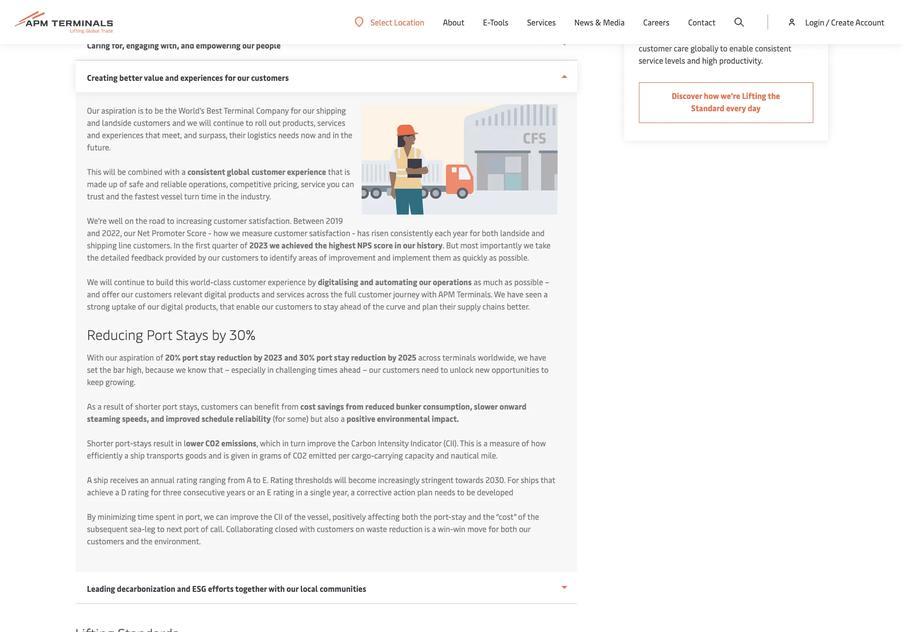 Task type: vqa. For each thing, say whether or not it's contained in the screenshot.
Discover how we're Lifting the Standard every day Link
yes



Task type: locate. For each thing, give the bounding box(es) containing it.
that
[[145, 129, 160, 140], [328, 166, 343, 177], [220, 301, 234, 312], [208, 364, 223, 375], [541, 474, 555, 485]]

with inside as much as possible – and offer our customers relevant digital products and services across the full customer journey with apm terminals. we have seen a strong uptake of our digital products, that enable our customers to stay ahead of the curve and plan their supply chains better.
[[421, 289, 437, 299]]

enable up productivity.
[[730, 43, 753, 53]]

port
[[147, 325, 172, 344]]

in
[[174, 240, 180, 250]]

to left roll
[[246, 117, 253, 128]]

location
[[394, 16, 424, 27]]

productivity.
[[719, 55, 763, 66]]

1 horizontal spatial digital
[[204, 289, 227, 299]]

our inside by minimizing time spent in port, we can improve the cii of the vessel, positively affecting both the port-stay and the "cost" of the subsequent sea-leg to next port of call. collaborating closed with customers on waste reduction is a win-win move for both our customers and the environment.
[[519, 523, 531, 534]]

1 horizontal spatial ship
[[130, 450, 145, 461]]

is inside that is made up of safe and reliable operations, competitive pricing, service you can trust and the fastest vessel turn time in the industry.
[[345, 166, 350, 177]]

continue down terminal
[[213, 117, 244, 128]]

1 vertical spatial plan
[[417, 487, 433, 497]]

that left 'meet,'
[[145, 129, 160, 140]]

net
[[137, 227, 150, 238]]

customer value image
[[361, 104, 557, 215]]

0 vertical spatial landside
[[102, 117, 131, 128]]

2 horizontal spatial be
[[467, 487, 475, 497]]

customers inside our aspiration is to be the world's best terminal company for our shipping and landside customers and we will continue to roll out products, services and experiences that meet, and surpass, their logistics needs now and in the future.
[[133, 117, 170, 128]]

0 vertical spatial port-
[[115, 438, 133, 448]]

the left detailed
[[87, 252, 99, 263]]

their right surpass,
[[229, 129, 246, 140]]

stay
[[323, 301, 338, 312], [200, 352, 215, 363], [334, 352, 349, 363], [452, 511, 466, 522]]

0 horizontal spatial how
[[213, 227, 228, 238]]

with inside dropdown button
[[269, 583, 285, 594]]

reduced
[[365, 401, 394, 412]]

1 horizontal spatial be
[[155, 105, 163, 116]]

of right the areas
[[319, 252, 327, 263]]

the inside , which in turn improve the carbon intensity indicator (cii). this is a measure of how efficiently a ship transports goods and is given in grams of co2 emitted per cargo-carrying capacity and nautical mile.
[[338, 438, 349, 448]]

0 vertical spatial consistent
[[755, 43, 791, 53]]

our inside dropdown button
[[287, 583, 299, 594]]

0 horizontal spatial improve
[[230, 511, 259, 522]]

on inside we're well on the road to increasing customer satisfaction. between 2019 and 2022, our net promoter score - how we measure customer satisfaction - has risen consistently each year for both landside and shipping line customers. in the first quarter of
[[125, 215, 134, 226]]

to inside the ". but most importantly we take the detailed feedback provided by our customers to identify areas of improvement and implement them as quickly as possible."
[[260, 252, 268, 263]]

ahead right 'times'
[[339, 364, 361, 375]]

port,
[[185, 511, 202, 522]]

0 horizontal spatial needs
[[278, 129, 299, 140]]

0 vertical spatial an
[[140, 474, 149, 485]]

1 horizontal spatial continue
[[213, 117, 244, 128]]

ahead inside across terminals worldwide, we have set the bar high, because we know that – especially in challenging times ahead – our customers need to unlock new opportunities to keep growing.
[[339, 364, 361, 375]]

in down operations,
[[219, 191, 225, 201]]

time inside by minimizing time spent in port, we can improve the cii of the vessel, positively affecting both the port-stay and the "cost" of the subsequent sea-leg to next port of call. collaborating closed with customers on waste reduction is a win-win move for both our customers and the environment.
[[138, 511, 154, 522]]

1 vertical spatial service
[[301, 178, 325, 189]]

0 vertical spatial continue
[[213, 117, 244, 128]]

consistent up productivity.
[[755, 43, 791, 53]]

needs down stringent
[[435, 487, 455, 497]]

(for some) but also a positive environmental impact.
[[271, 413, 460, 424]]

1 vertical spatial their
[[439, 301, 456, 312]]

careers
[[643, 17, 670, 27]]

the left cii at left bottom
[[260, 511, 272, 522]]

1 vertical spatial ahead
[[339, 364, 361, 375]]

0 vertical spatial across
[[307, 289, 329, 299]]

the right set
[[99, 364, 111, 375]]

provided
[[165, 252, 196, 263]]

landside inside we're well on the road to increasing customer satisfaction. between 2019 and 2022, our net promoter score - how we measure customer satisfaction - has risen consistently each year for both landside and shipping line customers. in the first quarter of
[[500, 227, 530, 238]]

communities
[[320, 583, 366, 594]]

0 vertical spatial ahead
[[340, 301, 361, 312]]

from inside a ship receives an annual rating ranging from a to e. rating thresholds will become increasingly stringent towards 2030. for ships that achieve a d rating for three consecutive years or an e rating in a single year, a corrective action plan needs to be developed
[[228, 474, 245, 485]]

0 vertical spatial aspiration
[[101, 105, 136, 116]]

and inside dropdown button
[[165, 72, 179, 83]]

to right need
[[441, 364, 448, 375]]

0 vertical spatial their
[[229, 129, 246, 140]]

1 horizontal spatial rating
[[177, 474, 197, 485]]

measure inside we're well on the road to increasing customer satisfaction. between 2019 and 2022, our net promoter score - how we measure customer satisfaction - has risen consistently each year for both landside and shipping line customers. in the first quarter of
[[242, 227, 272, 238]]

0 horizontal spatial co2
[[205, 438, 220, 448]]

stays
[[176, 325, 208, 344]]

a inside reliability a standardized approach to operations and customer care globally to enable consistent service levels and high productivity.
[[639, 30, 644, 41]]

experience for you
[[287, 166, 326, 177]]

0 vertical spatial co2
[[205, 438, 220, 448]]

shipping inside we're well on the road to increasing customer satisfaction. between 2019 and 2022, our net promoter score - how we measure customer satisfaction - has risen consistently each year for both landside and shipping line customers. in the first quarter of
[[87, 240, 117, 250]]

1 horizontal spatial time
[[201, 191, 217, 201]]

in right score on the left top
[[395, 240, 401, 250]]

across down 'digitalising'
[[307, 289, 329, 299]]

1 horizontal spatial across
[[418, 352, 441, 363]]

0 vertical spatial services
[[317, 117, 345, 128]]

environment.
[[154, 536, 201, 546]]

1 horizontal spatial 30%
[[299, 352, 315, 363]]

1 horizontal spatial have
[[530, 352, 546, 363]]

that up you
[[328, 166, 343, 177]]

improvement
[[329, 252, 376, 263]]

landside inside our aspiration is to be the world's best terminal company for our shipping and landside customers and we will continue to roll out products, services and experiences that meet, and surpass, their logistics needs now and in the future.
[[102, 117, 131, 128]]

standard
[[691, 102, 725, 113]]

1 vertical spatial ship
[[94, 474, 108, 485]]

–
[[545, 276, 550, 287], [225, 364, 229, 375], [363, 364, 367, 375]]

reliability a standardized approach to operations and customer care globally to enable consistent service levels and high productivity.
[[639, 18, 791, 66]]

turn right vessel
[[184, 191, 199, 201]]

0 horizontal spatial result
[[103, 401, 124, 412]]

globally
[[691, 43, 718, 53]]

reduction down affecting on the left of the page
[[389, 523, 423, 534]]

1 horizontal spatial we
[[494, 289, 505, 299]]

digital down class
[[204, 289, 227, 299]]

experiences inside our aspiration is to be the world's best terminal company for our shipping and landside customers and we will continue to roll out products, services and experiences that meet, and surpass, their logistics needs now and in the future.
[[102, 129, 144, 140]]

a right seen
[[544, 289, 548, 299]]

0 horizontal spatial services
[[277, 289, 305, 299]]

will inside our aspiration is to be the world's best terminal company for our shipping and landside customers and we will continue to roll out products, services and experiences that meet, and surpass, their logistics needs now and in the future.
[[199, 117, 211, 128]]

the left world's
[[165, 105, 177, 116]]

1 vertical spatial services
[[277, 289, 305, 299]]

0 horizontal spatial have
[[507, 289, 524, 299]]

operations
[[737, 30, 774, 41], [433, 276, 472, 287]]

0 horizontal spatial -
[[208, 227, 212, 238]]

1 vertical spatial continue
[[114, 276, 145, 287]]

of right quarter
[[240, 240, 248, 250]]

– right possible
[[545, 276, 550, 287]]

and inside the ". but most importantly we take the detailed feedback provided by our customers to identify areas of improvement and implement them as quickly as possible."
[[378, 252, 391, 263]]

measure inside , which in turn improve the carbon intensity indicator (cii). this is a measure of how efficiently a ship transports goods and is given in grams of co2 emitted per cargo-carrying capacity and nautical mile.
[[490, 438, 520, 448]]

2 horizontal spatial from
[[346, 401, 364, 412]]

creating better value and experiences for our customers
[[87, 72, 289, 83]]

customers.
[[133, 240, 172, 250]]

be up 'meet,'
[[155, 105, 163, 116]]

cii
[[274, 511, 283, 522]]

0 horizontal spatial 30%
[[229, 325, 256, 344]]

be up up
[[117, 166, 126, 177]]

in right which
[[282, 438, 289, 448]]

tools
[[490, 17, 509, 27]]

1 horizontal spatial their
[[439, 301, 456, 312]]

0 horizontal spatial experiences
[[102, 129, 144, 140]]

0 vertical spatial enable
[[730, 43, 753, 53]]

1 vertical spatial improve
[[230, 511, 259, 522]]

– right 'times'
[[363, 364, 367, 375]]

0 vertical spatial time
[[201, 191, 217, 201]]

increasingly
[[378, 474, 420, 485]]

stay down 'digitalising'
[[323, 301, 338, 312]]

our up bar
[[106, 352, 117, 363]]

on right well
[[125, 215, 134, 226]]

measure up mile.
[[490, 438, 520, 448]]

products, inside our aspiration is to be the world's best terminal company for our shipping and landside customers and we will continue to roll out products, services and experiences that meet, and surpass, their logistics needs now and in the future.
[[283, 117, 315, 128]]

- left has
[[352, 227, 355, 238]]

shipping down creating better value and experiences for our customers dropdown button
[[316, 105, 346, 116]]

2023 down satisfaction.
[[249, 240, 268, 250]]

that inside that is made up of safe and reliable operations, competitive pricing, service you can trust and the fastest vessel turn time in the industry.
[[328, 166, 343, 177]]

1 horizontal spatial co2
[[293, 450, 307, 461]]

0 horizontal spatial continue
[[114, 276, 145, 287]]

can inside by minimizing time spent in port, we can improve the cii of the vessel, positively affecting both the port-stay and the "cost" of the subsequent sea-leg to next port of call. collaborating closed with customers on waste reduction is a win-win move for both our customers and the environment.
[[216, 511, 228, 522]]

with our aspiration of 20% port stay reduction by 2023 and 30% port stay reduction by 2025
[[87, 352, 416, 363]]

1 vertical spatial products,
[[185, 301, 218, 312]]

possible.
[[499, 252, 529, 263]]

0 horizontal spatial products,
[[185, 301, 218, 312]]

but
[[310, 413, 322, 424]]

build
[[156, 276, 174, 287]]

the right "cost"
[[527, 511, 539, 522]]

nautical
[[451, 450, 479, 461]]

our inside dropdown button
[[237, 72, 249, 83]]

enable down products
[[236, 301, 260, 312]]

2 horizontal spatial both
[[501, 523, 517, 534]]

identify
[[270, 252, 297, 263]]

experience up pricing, on the top of page
[[287, 166, 326, 177]]

for inside by minimizing time spent in port, we can improve the cii of the vessel, positively affecting both the port-stay and the "cost" of the subsequent sea-leg to next port of call. collaborating closed with customers on waste reduction is a win-win move for both our customers and the environment.
[[489, 523, 499, 534]]

to left e.
[[253, 474, 261, 485]]

made
[[87, 178, 107, 189]]

1 horizontal spatial products,
[[283, 117, 315, 128]]

ahead inside as much as possible – and offer our customers relevant digital products and services across the full customer journey with apm terminals. we have seen a strong uptake of our digital products, that enable our customers to stay ahead of the curve and plan their supply chains better.
[[340, 301, 361, 312]]

improve inside , which in turn improve the carbon intensity indicator (cii). this is a measure of how efficiently a ship transports goods and is given in grams of co2 emitted per cargo-carrying capacity and nautical mile.
[[307, 438, 336, 448]]

on inside by minimizing time spent in port, we can improve the cii of the vessel, positively affecting both the port-stay and the "cost" of the subsequent sea-leg to next port of call. collaborating closed with customers on waste reduction is a win-win move for both our customers and the environment.
[[356, 523, 365, 534]]

0 horizontal spatial service
[[301, 178, 325, 189]]

competitive
[[230, 178, 271, 189]]

result up 'transports'
[[153, 438, 174, 448]]

score
[[187, 227, 206, 238]]

or
[[247, 487, 255, 497]]

a inside by minimizing time spent in port, we can improve the cii of the vessel, positively affecting both the port-stay and the "cost" of the subsequent sea-leg to next port of call. collaborating closed with customers on waste reduction is a win-win move for both our customers and the environment.
[[432, 523, 436, 534]]

minimizing
[[98, 511, 136, 522]]

customers down 2025
[[383, 364, 420, 375]]

0 vertical spatial experiences
[[180, 72, 223, 83]]

0 vertical spatial be
[[155, 105, 163, 116]]

2 horizontal spatial a
[[639, 30, 644, 41]]

together
[[235, 583, 267, 594]]

with right together
[[269, 583, 285, 594]]

1 vertical spatial port-
[[434, 511, 452, 522]]

e-tools button
[[483, 0, 509, 44]]

will up surpass,
[[199, 117, 211, 128]]

terminals.
[[457, 289, 492, 299]]

vessel,
[[307, 511, 331, 522]]

1 horizontal spatial services
[[317, 117, 345, 128]]

port- inside by minimizing time spent in port, we can improve the cii of the vessel, positively affecting both the port-stay and the "cost" of the subsequent sea-leg to next port of call. collaborating closed with customers on waste reduction is a win-win move for both our customers and the environment.
[[434, 511, 452, 522]]

sea-
[[130, 523, 145, 534]]

l
[[184, 438, 186, 448]]

is inside our aspiration is to be the world's best terminal company for our shipping and landside customers and we will continue to roll out products, services and experiences that meet, and surpass, their logistics needs now and in the future.
[[138, 105, 143, 116]]

services down the we will continue to build this world-class customer experience by digitalising and automating our operations
[[277, 289, 305, 299]]

1 horizontal spatial enable
[[730, 43, 753, 53]]

2 horizontal spatial can
[[342, 178, 354, 189]]

0 vertical spatial we
[[87, 276, 98, 287]]

promoter
[[152, 227, 185, 238]]

30% up challenging
[[299, 352, 315, 363]]

we
[[87, 276, 98, 287], [494, 289, 505, 299]]

a right as
[[97, 401, 102, 412]]

experiences up future.
[[102, 129, 144, 140]]

collaborating
[[226, 523, 273, 534]]

in right especially
[[267, 364, 274, 375]]

is inside by minimizing time spent in port, we can improve the cii of the vessel, positively affecting both the port-stay and the "cost" of the subsequent sea-leg to next port of call. collaborating closed with customers on waste reduction is a win-win move for both our customers and the environment.
[[425, 523, 430, 534]]

0 horizontal spatial turn
[[184, 191, 199, 201]]

operations up 'apm'
[[433, 276, 472, 287]]

1 horizontal spatial landside
[[500, 227, 530, 238]]

decarbonization
[[117, 583, 175, 594]]

rating down rating
[[273, 487, 294, 497]]

our up "reduced"
[[369, 364, 381, 375]]

ship up achieve
[[94, 474, 108, 485]]

0 horizontal spatial port-
[[115, 438, 133, 448]]

2 vertical spatial how
[[531, 438, 546, 448]]

0 horizontal spatial be
[[117, 166, 126, 177]]

caring for, engaging with, and empowering our people
[[87, 40, 281, 50]]

1 vertical spatial enable
[[236, 301, 260, 312]]

1 horizontal spatial on
[[356, 523, 365, 534]]

day
[[748, 102, 761, 113]]

in down the thresholds
[[296, 487, 302, 497]]

we inside our aspiration is to be the world's best terminal company for our shipping and landside customers and we will continue to roll out products, services and experiences that meet, and surpass, their logistics needs now and in the future.
[[187, 117, 197, 128]]

will up year,
[[334, 474, 346, 485]]

that is made up of safe and reliable operations, competitive pricing, service you can trust and the fastest vessel turn time in the industry.
[[87, 166, 354, 201]]

1 horizontal spatial turn
[[290, 438, 306, 448]]

enable inside reliability a standardized approach to operations and customer care globally to enable consistent service levels and high productivity.
[[730, 43, 753, 53]]

(for
[[273, 413, 285, 424]]

customers inside the ". but most importantly we take the detailed feedback provided by our customers to identify areas of improvement and implement them as quickly as possible."
[[222, 252, 259, 263]]

1 vertical spatial consistent
[[188, 166, 225, 177]]

reducing
[[87, 325, 143, 344]]

1 vertical spatial co2
[[293, 450, 307, 461]]

how up standard
[[704, 90, 719, 101]]

service left you
[[301, 178, 325, 189]]

logistics
[[247, 129, 276, 140]]

1 vertical spatial we
[[494, 289, 505, 299]]

bar
[[113, 364, 124, 375]]

to right opportunities
[[541, 364, 549, 375]]

1 horizontal spatial port-
[[434, 511, 452, 522]]

our aspiration is to be the world's best terminal company for our shipping and landside customers and we will continue to roll out products, services and experiences that meet, and surpass, their logistics needs now and in the future.
[[87, 105, 353, 152]]

2 - from the left
[[352, 227, 355, 238]]

0 vertical spatial products,
[[283, 117, 315, 128]]

aspiration
[[101, 105, 136, 116], [119, 352, 154, 363]]

co2 inside , which in turn improve the carbon intensity indicator (cii). this is a measure of how efficiently a ship transports goods and is given in grams of co2 emitted per cargo-carrying capacity and nautical mile.
[[293, 450, 307, 461]]

a right also
[[341, 413, 345, 424]]

for right move
[[489, 523, 499, 534]]

the inside across terminals worldwide, we have set the bar high, because we know that – especially in challenging times ahead – our customers need to unlock new opportunities to keep growing.
[[99, 364, 111, 375]]

class
[[214, 276, 231, 287]]

1 horizontal spatial both
[[482, 227, 498, 238]]

1 vertical spatial across
[[418, 352, 441, 363]]

how inside , which in turn improve the carbon intensity indicator (cii). this is a measure of how efficiently a ship transports goods and is given in grams of co2 emitted per cargo-carrying capacity and nautical mile.
[[531, 438, 546, 448]]

2 horizontal spatial –
[[545, 276, 550, 287]]

consumption,
[[423, 401, 472, 412]]

0 vertical spatial improve
[[307, 438, 336, 448]]

shorter
[[135, 401, 161, 412]]

0 horizontal spatial from
[[228, 474, 245, 485]]

continue up offer
[[114, 276, 145, 287]]

– left especially
[[225, 364, 229, 375]]

in left port,
[[177, 511, 183, 522]]

by minimizing time spent in port, we can improve the cii of the vessel, positively affecting both the port-stay and the "cost" of the subsequent sea-leg to next port of call. collaborating closed with customers on waste reduction is a win-win move for both our customers and the environment.
[[87, 511, 539, 546]]

needs inside our aspiration is to be the world's best terminal company for our shipping and landside customers and we will continue to roll out products, services and experiences that meet, and surpass, their logistics needs now and in the future.
[[278, 129, 299, 140]]

measure down satisfaction.
[[242, 227, 272, 238]]

thresholds
[[295, 474, 332, 485]]

the inside discover how we're lifting the standard every day
[[768, 90, 780, 101]]

service left levels
[[639, 55, 663, 66]]

leading decarbonization and esg efforts together with our local communities button
[[75, 572, 577, 604]]

need
[[422, 364, 439, 375]]

for down annual
[[151, 487, 161, 497]]

continue inside our aspiration is to be the world's best terminal company for our shipping and landside customers and we will continue to roll out products, services and experiences that meet, and surpass, their logistics needs now and in the future.
[[213, 117, 244, 128]]

annual
[[151, 474, 175, 485]]

1 vertical spatial experiences
[[102, 129, 144, 140]]

1 vertical spatial both
[[402, 511, 418, 522]]

products, inside as much as possible – and offer our customers relevant digital products and services across the full customer journey with apm terminals. we have seen a strong uptake of our digital products, that enable our customers to stay ahead of the curve and plan their supply chains better.
[[185, 301, 218, 312]]

and inside dropdown button
[[181, 40, 194, 50]]

2 vertical spatial can
[[216, 511, 228, 522]]

across terminals worldwide, we have set the bar high, because we know that – especially in challenging times ahead – our customers need to unlock new opportunities to keep growing.
[[87, 352, 549, 387]]

e.
[[262, 474, 268, 485]]

be inside our aspiration is to be the world's best terminal company for our shipping and landside customers and we will continue to roll out products, services and experiences that meet, and surpass, their logistics needs now and in the future.
[[155, 105, 163, 116]]

shipping down 2022,
[[87, 240, 117, 250]]

this will be combined with a consistent global customer experience
[[87, 166, 326, 177]]

now
[[301, 129, 316, 140]]

how up ships
[[531, 438, 546, 448]]

enable inside as much as possible – and offer our customers relevant digital products and services across the full customer journey with apm terminals. we have seen a strong uptake of our digital products, that enable our customers to stay ahead of the curve and plan their supply chains better.
[[236, 301, 260, 312]]

customers up 'meet,'
[[133, 117, 170, 128]]

customer inside as much as possible – and offer our customers relevant digital products and services across the full customer journey with apm terminals. we have seen a strong uptake of our digital products, that enable our customers to stay ahead of the curve and plan their supply chains better.
[[358, 289, 391, 299]]

0 vertical spatial can
[[342, 178, 354, 189]]

port- up efficiently
[[115, 438, 133, 448]]

the inside the ". but most importantly we take the detailed feedback provided by our customers to identify areas of improvement and implement them as quickly as possible."
[[87, 252, 99, 263]]

an left annual
[[140, 474, 149, 485]]

our left people
[[242, 40, 254, 50]]

2 horizontal spatial reduction
[[389, 523, 423, 534]]

1 vertical spatial have
[[530, 352, 546, 363]]

in
[[333, 129, 339, 140], [219, 191, 225, 201], [395, 240, 401, 250], [267, 364, 274, 375], [176, 438, 182, 448], [282, 438, 289, 448], [252, 450, 258, 461], [296, 487, 302, 497], [177, 511, 183, 522]]

reduction inside by minimizing time spent in port, we can improve the cii of the vessel, positively affecting both the port-stay and the "cost" of the subsequent sea-leg to next port of call. collaborating closed with customers on waste reduction is a win-win move for both our customers and the environment.
[[389, 523, 423, 534]]

of inside the ". but most importantly we take the detailed feedback provided by our customers to identify areas of improvement and implement them as quickly as possible."
[[319, 252, 327, 263]]

products,
[[283, 117, 315, 128], [185, 301, 218, 312]]

operations inside creating better value and experiences for our customers 'element'
[[433, 276, 472, 287]]

and inside cost savings from reduced bunker consumption, slower onward steaming speeds, and improved schedule reliability
[[151, 413, 164, 424]]

ahead
[[340, 301, 361, 312], [339, 364, 361, 375]]

company
[[256, 105, 289, 116]]

rating
[[270, 474, 293, 485]]

service inside that is made up of safe and reliable operations, competitive pricing, service you can trust and the fastest vessel turn time in the industry.
[[301, 178, 325, 189]]

from up years
[[228, 474, 245, 485]]

plan inside a ship receives an annual rating ranging from a to e. rating thresholds will become increasingly stringent towards 2030. for ships that achieve a d rating for three consecutive years or an e rating in a single year, a corrective action plan needs to be developed
[[417, 487, 433, 497]]

of
[[119, 178, 127, 189], [240, 240, 248, 250], [319, 252, 327, 263], [138, 301, 145, 312], [363, 301, 371, 312], [156, 352, 163, 363], [126, 401, 133, 412], [522, 438, 529, 448], [283, 450, 291, 461], [285, 511, 292, 522], [518, 511, 526, 522], [201, 523, 208, 534]]

1 vertical spatial be
[[117, 166, 126, 177]]

1 vertical spatial needs
[[435, 487, 455, 497]]

1 vertical spatial on
[[356, 523, 365, 534]]

detailed
[[101, 252, 129, 263]]

their inside as much as possible – and offer our customers relevant digital products and services across the full customer journey with apm terminals. we have seen a strong uptake of our digital products, that enable our customers to stay ahead of the curve and plan their supply chains better.
[[439, 301, 456, 312]]

0 horizontal spatial shipping
[[87, 240, 117, 250]]

1 vertical spatial digital
[[161, 301, 183, 312]]

importantly
[[480, 240, 522, 250]]

the up net
[[136, 215, 147, 226]]

time up leg
[[138, 511, 154, 522]]

port- up win-
[[434, 511, 452, 522]]

the up per on the bottom left
[[338, 438, 349, 448]]

we up call. at the bottom
[[204, 511, 214, 522]]

best
[[206, 105, 222, 116]]

0 horizontal spatial enable
[[236, 301, 260, 312]]

move
[[467, 523, 487, 534]]

customer up pricing, on the top of page
[[251, 166, 285, 177]]

2 vertical spatial be
[[467, 487, 475, 497]]

emissions
[[221, 438, 256, 448]]

as down importantly
[[489, 252, 497, 263]]

both
[[482, 227, 498, 238], [402, 511, 418, 522], [501, 523, 517, 534]]

customers inside across terminals worldwide, we have set the bar high, because we know that – especially in challenging times ahead – our customers need to unlock new opportunities to keep growing.
[[383, 364, 420, 375]]

approach
[[693, 30, 726, 41]]

set
[[87, 364, 98, 375]]

digital down relevant
[[161, 301, 183, 312]]

for up most
[[470, 227, 480, 238]]

especially
[[231, 364, 266, 375]]



Task type: describe. For each thing, give the bounding box(es) containing it.
leg
[[145, 523, 155, 534]]

for inside we're well on the road to increasing customer satisfaction. between 2019 and 2022, our net promoter score - how we measure customer satisfaction - has risen consistently each year for both landside and shipping line customers. in the first quarter of
[[470, 227, 480, 238]]

world's
[[179, 105, 205, 116]]

how inside discover how we're lifting the standard every day
[[704, 90, 719, 101]]

reliability
[[235, 413, 271, 424]]

our inside our aspiration is to be the world's best terminal company for our shipping and landside customers and we will continue to roll out products, services and experiences that meet, and surpass, their logistics needs now and in the future.
[[303, 105, 314, 116]]

between
[[293, 215, 324, 226]]

our inside we're well on the road to increasing customer satisfaction. between 2019 and 2022, our net promoter score - how we measure customer satisfaction - has risen consistently each year for both landside and shipping line customers. in the first quarter of
[[124, 227, 135, 238]]

to inside we're well on the road to increasing customer satisfaction. between 2019 and 2022, our net promoter score - how we measure customer satisfaction - has risen consistently each year for both landside and shipping line customers. in the first quarter of
[[167, 215, 174, 226]]

you
[[327, 178, 340, 189]]

customers down build
[[135, 289, 172, 299]]

service inside reliability a standardized approach to operations and customer care globally to enable consistent service levels and high productivity.
[[639, 55, 663, 66]]

people
[[256, 40, 281, 50]]

"cost"
[[496, 511, 516, 522]]

of right cii at left bottom
[[285, 511, 292, 522]]

carbon
[[351, 438, 376, 448]]

risen
[[371, 227, 389, 238]]

our down build
[[147, 301, 159, 312]]

creating better value and experiences for our customers element
[[75, 92, 577, 572]]

the down stringent
[[420, 511, 432, 522]]

operations inside reliability a standardized approach to operations and customer care globally to enable consistent service levels and high productivity.
[[737, 30, 774, 41]]

ower
[[186, 438, 204, 448]]

achieve
[[87, 487, 113, 497]]

to left build
[[147, 276, 154, 287]]

onward
[[500, 401, 527, 412]]

across inside across terminals worldwide, we have set the bar high, because we know that – especially in challenging times ahead – our customers need to unlock new opportunities to keep growing.
[[418, 352, 441, 363]]

that inside our aspiration is to be the world's best terminal company for our shipping and landside customers and we will continue to roll out products, services and experiences that meet, and surpass, their logistics needs now and in the future.
[[145, 129, 160, 140]]

to down the approach
[[720, 43, 728, 53]]

our down the we will continue to build this world-class customer experience by digitalising and automating our operations
[[262, 301, 273, 312]]

empowering
[[196, 40, 241, 50]]

ship inside a ship receives an annual rating ranging from a to e. rating thresholds will become increasingly stringent towards 2030. for ships that achieve a d rating for three consecutive years or an e rating in a single year, a corrective action plan needs to be developed
[[94, 474, 108, 485]]

to inside as much as possible – and offer our customers relevant digital products and services across the full customer journey with apm terminals. we have seen a strong uptake of our digital products, that enable our customers to stay ahead of the curve and plan their supply chains better.
[[314, 301, 322, 312]]

services inside our aspiration is to be the world's best terminal company for our shipping and landside customers and we will continue to roll out products, services and experiences that meet, and surpass, their logistics needs now and in the future.
[[317, 117, 345, 128]]

in inside our aspiration is to be the world's best terminal company for our shipping and landside customers and we will continue to roll out products, services and experiences that meet, and surpass, their logistics needs now and in the future.
[[333, 129, 339, 140]]

of right grams
[[283, 450, 291, 461]]

the down leg
[[141, 536, 153, 546]]

both inside we're well on the road to increasing customer satisfaction. between 2019 and 2022, our net promoter score - how we measure customer satisfaction - has risen consistently each year for both landside and shipping line customers. in the first quarter of
[[482, 227, 498, 238]]

waste
[[366, 523, 387, 534]]

1 horizontal spatial result
[[153, 438, 174, 448]]

how inside we're well on the road to increasing customer satisfaction. between 2019 and 2022, our net promoter score - how we measure customer satisfaction - has risen consistently each year for both landside and shipping line customers. in the first quarter of
[[213, 227, 228, 238]]

reliable
[[161, 178, 187, 189]]

high,
[[126, 364, 143, 375]]

nps
[[357, 240, 372, 250]]

a right year,
[[351, 487, 355, 497]]

1 horizontal spatial reduction
[[351, 352, 386, 363]]

of inside that is made up of safe and reliable operations, competitive pricing, service you can trust and the fastest vessel turn time in the industry.
[[119, 178, 127, 189]]

customers down the subsequent
[[87, 536, 124, 546]]

a up reliable
[[182, 166, 186, 177]]

affecting
[[368, 511, 400, 522]]

the down 'digitalising'
[[331, 289, 342, 299]]

select
[[371, 16, 392, 27]]

as down but
[[453, 252, 461, 263]]

goods
[[185, 450, 207, 461]]

growing.
[[106, 376, 136, 387]]

a right efficiently
[[124, 450, 128, 461]]

1 vertical spatial 30%
[[299, 352, 315, 363]]

terminal
[[224, 105, 254, 116]]

stay inside as much as possible – and offer our customers relevant digital products and services across the full customer journey with apm terminals. we have seen a strong uptake of our digital products, that enable our customers to stay ahead of the curve and plan their supply chains better.
[[323, 301, 338, 312]]

our inside the ". but most importantly we take the detailed feedback provided by our customers to identify areas of improvement and implement them as quickly as possible."
[[208, 252, 220, 263]]

customers down positively
[[317, 523, 354, 534]]

stays,
[[179, 401, 199, 412]]

year
[[453, 227, 468, 238]]

1 horizontal spatial a
[[247, 474, 251, 485]]

reducing port stays by 30%
[[87, 325, 256, 344]]

we inside we're well on the road to increasing customer satisfaction. between 2019 and 2022, our net promoter score - how we measure customer satisfaction - has risen consistently each year for both landside and shipping line customers. in the first quarter of
[[230, 227, 240, 238]]

as right much at the right top of page
[[505, 276, 512, 287]]

steaming
[[87, 413, 120, 424]]

quickly
[[463, 252, 487, 263]]

we inside by minimizing time spent in port, we can improve the cii of the vessel, positively affecting both the port-stay and the "cost" of the subsequent sea-leg to next port of call. collaborating closed with customers on waste reduction is a win-win move for both our customers and the environment.
[[204, 511, 214, 522]]

meet,
[[162, 129, 182, 140]]

the down safe
[[121, 191, 133, 201]]

per
[[338, 450, 350, 461]]

0 horizontal spatial rating
[[128, 487, 149, 497]]

surpass,
[[199, 129, 227, 140]]

we're well on the road to increasing customer satisfaction. between 2019 and 2022, our net promoter score - how we measure customer satisfaction - has risen consistently each year for both landside and shipping line customers. in the first quarter of
[[87, 215, 545, 250]]

stay up know
[[200, 352, 215, 363]]

the right in
[[182, 240, 194, 250]]

a left the single
[[304, 487, 308, 497]]

to inside by minimizing time spent in port, we can improve the cii of the vessel, positively affecting both the port-stay and the "cost" of the subsequent sea-leg to next port of call. collaborating closed with customers on waste reduction is a win-win move for both our customers and the environment.
[[157, 523, 165, 534]]

customers up "schedule"
[[201, 401, 238, 412]]

0 vertical spatial digital
[[204, 289, 227, 299]]

we inside as much as possible – and offer our customers relevant digital products and services across the full customer journey with apm terminals. we have seen a strong uptake of our digital products, that enable our customers to stay ahead of the curve and plan their supply chains better.
[[494, 289, 505, 299]]

can inside that is made up of safe and reliable operations, competitive pricing, service you can trust and the fastest vessel turn time in the industry.
[[342, 178, 354, 189]]

savings
[[317, 401, 344, 412]]

0 vertical spatial 2023
[[249, 240, 268, 250]]

1 horizontal spatial from
[[281, 401, 299, 412]]

the up move
[[483, 511, 495, 522]]

as up terminals.
[[474, 276, 481, 287]]

in left l
[[176, 438, 182, 448]]

will up offer
[[100, 276, 112, 287]]

their inside our aspiration is to be the world's best terminal company for our shipping and landside customers and we will continue to roll out products, services and experiences that meet, and surpass, their logistics needs now and in the future.
[[229, 129, 246, 140]]

to down towards
[[457, 487, 465, 497]]

a left the d
[[115, 487, 119, 497]]

d
[[121, 487, 126, 497]]

of up speeds,
[[126, 401, 133, 412]]

for inside dropdown button
[[225, 72, 236, 83]]

news & media
[[575, 17, 625, 27]]

by inside the ". but most importantly we take the detailed feedback provided by our customers to identify areas of improvement and implement them as quickly as possible."
[[198, 252, 206, 263]]

. but most importantly we take the detailed feedback provided by our customers to identify areas of improvement and implement them as quickly as possible.
[[87, 240, 551, 263]]

has
[[357, 227, 370, 238]]

spent
[[156, 511, 175, 522]]

stay inside by minimizing time spent in port, we can improve the cii of the vessel, positively affecting both the port-stay and the "cost" of the subsequent sea-leg to next port of call. collaborating closed with customers on waste reduction is a win-win move for both our customers and the environment.
[[452, 511, 466, 522]]

port up improved
[[162, 401, 177, 412]]

in inside that is made up of safe and reliable operations, competitive pricing, service you can trust and the fastest vessel turn time in the industry.
[[219, 191, 225, 201]]

our inside across terminals worldwide, we have set the bar high, because we know that – especially in challenging times ahead – our customers need to unlock new opportunities to keep growing.
[[369, 364, 381, 375]]

1 horizontal spatial an
[[256, 487, 265, 497]]

customer up quarter
[[214, 215, 247, 226]]

of up because
[[156, 352, 163, 363]]

customer up the achieved at the top of page
[[274, 227, 307, 238]]

of right "cost"
[[518, 511, 526, 522]]

of left curve in the left of the page
[[363, 301, 371, 312]]

as much as possible – and offer our customers relevant digital products and services across the full customer journey with apm terminals. we have seen a strong uptake of our digital products, that enable our customers to stay ahead of the curve and plan their supply chains better.
[[87, 276, 550, 312]]

consistently
[[390, 227, 433, 238]]

caring for, engaging with, and empowering our people button
[[75, 28, 577, 61]]

win
[[453, 523, 466, 534]]

1 - from the left
[[208, 227, 212, 238]]

our inside dropdown button
[[242, 40, 254, 50]]

this
[[175, 276, 188, 287]]

of left call. at the bottom
[[201, 523, 208, 534]]

– inside as much as possible – and offer our customers relevant digital products and services across the full customer journey with apm terminals. we have seen a strong uptake of our digital products, that enable our customers to stay ahead of the curve and plan their supply chains better.
[[545, 276, 550, 287]]

e-
[[483, 17, 490, 27]]

we up identify
[[270, 240, 280, 250]]

that inside across terminals worldwide, we have set the bar high, because we know that – especially in challenging times ahead – our customers need to unlock new opportunities to keep growing.
[[208, 364, 223, 375]]

industry.
[[241, 191, 271, 201]]

by right stays
[[212, 325, 226, 344]]

have inside across terminals worldwide, we have set the bar high, because we know that – especially in challenging times ahead – our customers need to unlock new opportunities to keep growing.
[[530, 352, 546, 363]]

ship inside , which in turn improve the carbon intensity indicator (cii). this is a measure of how efficiently a ship transports goods and is given in grams of co2 emitted per cargo-carrying capacity and nautical mile.
[[130, 450, 145, 461]]

needs inside a ship receives an annual rating ranging from a to e. rating thresholds will become increasingly stringent towards 2030. for ships that achieve a d rating for three consecutive years or an e rating in a single year, a corrective action plan needs to be developed
[[435, 487, 455, 497]]

&
[[595, 17, 601, 27]]

be inside a ship receives an annual rating ranging from a to e. rating thresholds will become increasingly stringent towards 2030. for ships that achieve a d rating for three consecutive years or an e rating in a single year, a corrective action plan needs to be developed
[[467, 487, 475, 497]]

in inside across terminals worldwide, we have set the bar high, because we know that – especially in challenging times ahead – our customers need to unlock new opportunities to keep growing.
[[267, 364, 274, 375]]

turn inside that is made up of safe and reliable operations, competitive pricing, service you can trust and the fastest vessel turn time in the industry.
[[184, 191, 199, 201]]

win-
[[438, 523, 453, 534]]

ranging
[[199, 474, 226, 485]]

will up up
[[103, 166, 115, 177]]

1 vertical spatial aspiration
[[119, 352, 154, 363]]

chains
[[483, 301, 505, 312]]

turn inside , which in turn improve the carbon intensity indicator (cii). this is a measure of how efficiently a ship transports goods and is given in grams of co2 emitted per cargo-carrying capacity and nautical mile.
[[290, 438, 306, 448]]

by down the areas
[[308, 276, 316, 287]]

curve
[[386, 301, 405, 312]]

impact.
[[432, 413, 459, 424]]

to down value
[[145, 105, 153, 116]]

most
[[460, 240, 478, 250]]

of inside we're well on the road to increasing customer satisfaction. between 2019 and 2022, our net promoter score - how we measure customer satisfaction - has risen consistently each year for both landside and shipping line customers. in the first quarter of
[[240, 240, 248, 250]]

care
[[674, 43, 689, 53]]

experiences inside dropdown button
[[180, 72, 223, 83]]

1 horizontal spatial can
[[240, 401, 252, 412]]

for inside a ship receives an annual rating ranging from a to e. rating thresholds will become increasingly stringent towards 2030. for ships that achieve a d rating for three consecutive years or an e rating in a single year, a corrective action plan needs to be developed
[[151, 487, 161, 497]]

that inside as much as possible – and offer our customers relevant digital products and services across the full customer journey with apm terminals. we have seen a strong uptake of our digital products, that enable our customers to stay ahead of the curve and plan their supply chains better.
[[220, 301, 234, 312]]

the left curve in the left of the page
[[373, 301, 384, 312]]

creating better value and experiences for our customers button
[[75, 61, 577, 92]]

schedule
[[202, 413, 234, 424]]

we up opportunities
[[518, 352, 528, 363]]

action
[[394, 487, 415, 497]]

we're
[[721, 90, 740, 101]]

corrective
[[357, 487, 392, 497]]

in inside a ship receives an annual rating ranging from a to e. rating thresholds will become increasingly stringent towards 2030. for ships that achieve a d rating for three consecutive years or an e rating in a single year, a corrective action plan needs to be developed
[[296, 487, 302, 497]]

0 horizontal spatial a
[[87, 474, 92, 485]]

customer inside reliability a standardized approach to operations and customer care globally to enable consistent service levels and high productivity.
[[639, 43, 672, 53]]

in inside by minimizing time spent in port, we can improve the cii of the vessel, positively affecting both the port-stay and the "cost" of the subsequent sea-leg to next port of call. collaborating closed with customers on waste reduction is a win-win move for both our customers and the environment.
[[177, 511, 183, 522]]

engaging
[[126, 40, 159, 50]]

leading decarbonization and esg efforts together with our local communities
[[87, 583, 366, 594]]

port inside by minimizing time spent in port, we can improve the cii of the vessel, positively affecting both the port-stay and the "cost" of the subsequent sea-leg to next port of call. collaborating closed with customers on waste reduction is a win-win move for both our customers and the environment.
[[184, 523, 199, 534]]

slower
[[474, 401, 498, 412]]

customers inside dropdown button
[[251, 72, 289, 83]]

this
[[87, 166, 101, 177]]

media
[[603, 17, 625, 27]]

as
[[87, 401, 96, 412]]

services
[[527, 17, 556, 27]]

satisfaction.
[[249, 215, 291, 226]]

2 vertical spatial both
[[501, 523, 517, 534]]

of up ships
[[522, 438, 529, 448]]

consistent inside creating better value and experiences for our customers 'element'
[[188, 166, 225, 177]]

given
[[231, 450, 250, 461]]

plan inside as much as possible – and offer our customers relevant digital products and services across the full customer journey with apm terminals. we have seen a strong uptake of our digital products, that enable our customers to stay ahead of the curve and plan their supply chains better.
[[422, 301, 438, 312]]

reliability
[[639, 18, 676, 29]]

the down competitive
[[227, 191, 239, 201]]

each
[[435, 227, 451, 238]]

2 horizontal spatial rating
[[273, 487, 294, 497]]

a up mile.
[[484, 438, 488, 448]]

(cii). this
[[444, 438, 474, 448]]

discover
[[672, 90, 702, 101]]

years
[[227, 487, 245, 497]]

stringent
[[422, 474, 454, 485]]

for inside our aspiration is to be the world's best terminal company for our shipping and landside customers and we will continue to roll out products, services and experiences that meet, and surpass, their logistics needs now and in the future.
[[291, 105, 301, 116]]

of right uptake
[[138, 301, 145, 312]]

to right the approach
[[727, 30, 735, 41]]

our down consistently on the top left of the page
[[403, 240, 415, 250]]

combined
[[128, 166, 162, 177]]

the right now
[[341, 129, 353, 140]]

stay up 'times'
[[334, 352, 349, 363]]

become
[[348, 474, 376, 485]]

improve inside by minimizing time spent in port, we can improve the cii of the vessel, positively affecting both the port-stay and the "cost" of the subsequent sea-leg to next port of call. collaborating closed with customers on waste reduction is a win-win move for both our customers and the environment.
[[230, 511, 259, 522]]

carrying
[[374, 450, 403, 461]]

the up closed
[[294, 511, 306, 522]]

shipping inside our aspiration is to be the world's best terminal company for our shipping and landside customers and we will continue to roll out products, services and experiences that meet, and surpass, their logistics needs now and in the future.
[[316, 105, 346, 116]]

0 horizontal spatial reduction
[[217, 352, 252, 363]]

0 horizontal spatial –
[[225, 364, 229, 375]]

in down ,
[[252, 450, 258, 461]]

2025
[[398, 352, 416, 363]]

login
[[805, 17, 825, 27]]

consistent inside reliability a standardized approach to operations and customer care globally to enable consistent service levels and high productivity.
[[755, 43, 791, 53]]

our up uptake
[[121, 289, 133, 299]]

customer up products
[[233, 276, 266, 287]]

single
[[310, 487, 331, 497]]

from inside cost savings from reduced bunker consumption, slower onward steaming speeds, and improved schedule reliability
[[346, 401, 364, 412]]

three
[[163, 487, 181, 497]]

port up know
[[182, 352, 198, 363]]

login / create account
[[805, 17, 885, 27]]

customers down the we will continue to build this world-class customer experience by digitalising and automating our operations
[[275, 301, 312, 312]]

1 horizontal spatial –
[[363, 364, 367, 375]]

0 horizontal spatial an
[[140, 474, 149, 485]]

year,
[[333, 487, 349, 497]]

the down satisfaction
[[315, 240, 327, 250]]

with
[[87, 352, 104, 363]]

experience for and
[[268, 276, 306, 287]]

and inside dropdown button
[[177, 583, 190, 594]]

automating
[[375, 276, 417, 287]]

about
[[443, 17, 465, 27]]

a inside as much as possible – and offer our customers relevant digital products and services across the full customer journey with apm terminals. we have seen a strong uptake of our digital products, that enable our customers to stay ahead of the curve and plan their supply chains better.
[[544, 289, 548, 299]]

with inside by minimizing time spent in port, we can improve the cii of the vessel, positively affecting both the port-stay and the "cost" of the subsequent sea-leg to next port of call. collaborating closed with customers on waste reduction is a win-win move for both our customers and the environment.
[[300, 523, 315, 534]]

0 vertical spatial result
[[103, 401, 124, 412]]

our up the journey
[[419, 276, 431, 287]]

know
[[188, 364, 207, 375]]

1 vertical spatial 2023
[[264, 352, 282, 363]]

increasing
[[176, 215, 212, 226]]

by left 2025
[[388, 352, 396, 363]]

services inside as much as possible – and offer our customers relevant digital products and services across the full customer journey with apm terminals. we have seen a strong uptake of our digital products, that enable our customers to stay ahead of the curve and plan their supply chains better.
[[277, 289, 305, 299]]

well
[[109, 215, 123, 226]]

by up especially
[[254, 352, 262, 363]]

we down 20%
[[176, 364, 186, 375]]

with up reliable
[[164, 166, 180, 177]]

will inside a ship receives an annual rating ranging from a to e. rating thresholds will become increasingly stringent towards 2030. for ships that achieve a d rating for three consecutive years or an e rating in a single year, a corrective action plan needs to be developed
[[334, 474, 346, 485]]

port up 'times'
[[317, 352, 332, 363]]



